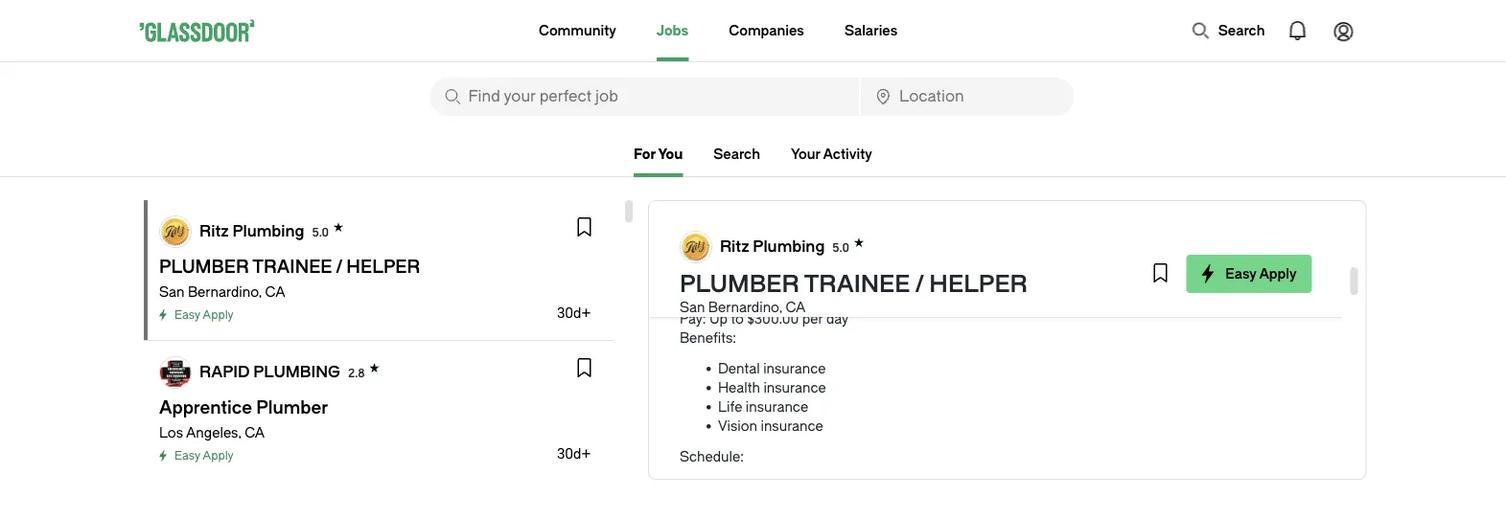 Task type: describe. For each thing, give the bounding box(es) containing it.
trade
[[1063, 177, 1111, 193]]

your
[[791, 146, 821, 162]]

plumbing
[[253, 363, 340, 381]]

angeles,
[[186, 425, 241, 441]]

person
[[750, 273, 809, 289]]

free
[[732, 215, 769, 231]]

your activity link
[[791, 146, 873, 162]]

pay:
[[680, 311, 706, 327]]

bernardino, inside jobs list element
[[187, 284, 261, 300]]

rapid plumbing logo image
[[160, 358, 190, 388]]

in
[[733, 273, 747, 289]]

s
[[888, 273, 898, 289]]

job
[[680, 292, 704, 308]]

los
[[994, 273, 1022, 289]]

2.8
[[348, 367, 365, 380]]

you
[[658, 146, 683, 162]]

jobs list element
[[143, 200, 614, 520]]

los angeles, ca
[[159, 425, 264, 441]]

will train to have the opportunity to learn the trade within 6 months *must be dependable *drug free *presentable & respectful *no dui or major traffic violations *apply in person only: 1355 s la brea ave los angeles ca 90019 job type: full-time pay: up to $300.00 per day benefits:
[[680, 177, 1292, 346]]

easy inside button
[[1226, 266, 1257, 282]]

rapid plumbing
[[199, 363, 340, 381]]

5.0 inside jobs list element
[[312, 226, 329, 239]]

ritz plumbing logo image inside jobs list element
[[160, 217, 190, 247]]

/
[[915, 271, 924, 298]]

full-
[[744, 292, 773, 308]]

rapid
[[199, 363, 249, 381]]

helper
[[930, 271, 1028, 298]]

insurance down per
[[763, 361, 826, 377]]

major
[[764, 254, 815, 269]]

your activity
[[791, 146, 873, 162]]

dental insurance health insurance life insurance vision insurance
[[718, 361, 826, 434]]

none field search location
[[861, 78, 1074, 116]]

only:
[[813, 273, 853, 289]]

1 horizontal spatial ritz plumbing logo image
[[681, 232, 711, 263]]

search inside button
[[1219, 23, 1265, 38]]

respectful
[[805, 234, 898, 250]]

activity
[[823, 146, 873, 162]]

jobs link
[[657, 0, 689, 61]]

&
[[792, 234, 802, 250]]

Search keyword field
[[430, 78, 859, 116]]

10 hour shift
[[718, 480, 795, 496]]

easy for rapid plumbing
[[174, 450, 200, 463]]

will
[[680, 177, 713, 193]]

months
[[1179, 177, 1241, 193]]

none field search keyword
[[430, 78, 859, 116]]

*must
[[1245, 177, 1292, 193]]

ave
[[963, 273, 990, 289]]

easy apply inside button
[[1226, 266, 1297, 282]]

dui
[[712, 254, 737, 269]]

for
[[634, 146, 656, 162]]

san inside plumber trainee / helper san bernardino, ca
[[680, 300, 705, 315]]

benefits:
[[680, 330, 736, 346]]

2 the from the left
[[1032, 177, 1060, 193]]

6
[[1167, 177, 1175, 193]]

time
[[773, 292, 802, 308]]

*drug
[[680, 215, 729, 231]]

search button
[[1182, 12, 1275, 50]]

apply for rapid plumbing
[[202, 450, 233, 463]]

vision
[[718, 419, 758, 434]]

trainee
[[804, 271, 910, 298]]

to
[[731, 311, 744, 327]]

Search location field
[[861, 78, 1074, 116]]

90019
[[1119, 273, 1156, 289]]

easy apply button
[[1187, 255, 1312, 293]]

jobs
[[657, 23, 689, 38]]

ritz plumbing for right 'ritz plumbing logo'
[[720, 238, 825, 256]]

shift
[[767, 480, 795, 496]]

san inside jobs list element
[[159, 284, 184, 300]]

plumber trainee / helper san bernardino, ca
[[680, 271, 1028, 315]]



Task type: locate. For each thing, give the bounding box(es) containing it.
1 vertical spatial 30d+
[[557, 446, 591, 462]]

community
[[539, 23, 616, 38]]

search
[[1219, 23, 1265, 38], [714, 146, 760, 162]]

ritz plumbing for 'ritz plumbing logo' inside jobs list element
[[199, 222, 304, 240]]

1 horizontal spatial search
[[1219, 23, 1265, 38]]

*apply
[[680, 273, 730, 289]]

schedule:
[[680, 449, 744, 465]]

ca
[[1096, 273, 1116, 289], [265, 284, 285, 300], [786, 300, 806, 315], [244, 425, 264, 441]]

1 none field from the left
[[430, 78, 859, 116]]

*presentable
[[680, 234, 789, 250]]

2 none field from the left
[[861, 78, 1074, 116]]

traffic
[[818, 254, 878, 269]]

plumbing inside jobs list element
[[232, 222, 304, 240]]

2 30d+ from the top
[[557, 446, 591, 462]]

search link
[[714, 146, 760, 162]]

companies link
[[729, 0, 804, 61]]

insurance
[[763, 361, 826, 377], [764, 380, 826, 396], [746, 399, 809, 415], [761, 419, 824, 434]]

30d+
[[557, 305, 591, 321], [557, 446, 591, 462]]

apply
[[1259, 266, 1297, 282], [202, 309, 233, 322], [202, 450, 233, 463]]

learn
[[981, 177, 1029, 193]]

train
[[716, 177, 758, 193]]

0 horizontal spatial to
[[761, 177, 780, 193]]

1 horizontal spatial 5.0
[[833, 241, 850, 255]]

ca right angeles,
[[244, 425, 264, 441]]

0 vertical spatial easy apply
[[1226, 266, 1297, 282]]

ritz plumbing logo image up the san bernardino, ca
[[160, 217, 190, 247]]

1 vertical spatial easy apply
[[174, 309, 233, 322]]

los
[[159, 425, 183, 441]]

san
[[159, 284, 184, 300], [680, 300, 705, 315]]

day
[[827, 311, 849, 327]]

0 vertical spatial 5.0
[[312, 226, 329, 239]]

none field up learn
[[861, 78, 1074, 116]]

ritz plumbing down free
[[720, 238, 825, 256]]

or
[[740, 254, 761, 269]]

0 horizontal spatial search
[[714, 146, 760, 162]]

ca down person
[[786, 300, 806, 315]]

1 horizontal spatial ritz
[[720, 238, 750, 256]]

2 to from the left
[[959, 177, 978, 193]]

0 vertical spatial search
[[1219, 23, 1265, 38]]

1 vertical spatial easy
[[174, 309, 200, 322]]

ritz plumbing inside jobs list element
[[199, 222, 304, 240]]

type:
[[707, 292, 740, 308]]

ca left 90019
[[1096, 273, 1116, 289]]

health
[[718, 380, 760, 396]]

san left up
[[680, 300, 705, 315]]

for you link
[[634, 146, 683, 177]]

per
[[802, 311, 823, 327]]

plumbing
[[232, 222, 304, 240], [753, 238, 825, 256]]

plumbing up person
[[753, 238, 825, 256]]

plumbing up the san bernardino, ca
[[232, 222, 304, 240]]

la
[[901, 273, 919, 289]]

the down "your activity" link
[[824, 177, 853, 193]]

1355
[[856, 273, 885, 289]]

30d+ for plumbing
[[557, 446, 591, 462]]

1 30d+ from the top
[[557, 305, 591, 321]]

*no
[[680, 254, 709, 269]]

ca up "rapid plumbing"
[[265, 284, 285, 300]]

opportunity
[[856, 177, 956, 193]]

0 horizontal spatial none field
[[430, 78, 859, 116]]

easy apply down the san bernardino, ca
[[174, 309, 233, 322]]

ritz
[[199, 222, 228, 240], [720, 238, 750, 256]]

angeles
[[1025, 273, 1093, 289]]

0 horizontal spatial plumbing
[[232, 222, 304, 240]]

salaries
[[845, 23, 898, 38]]

community link
[[539, 0, 616, 61]]

$300.00
[[747, 311, 799, 327]]

be
[[680, 196, 699, 212]]

30d+ for plumbing
[[557, 305, 591, 321]]

1 vertical spatial apply
[[202, 309, 233, 322]]

dependable
[[702, 196, 797, 212]]

easy down *must on the top of the page
[[1226, 266, 1257, 282]]

insurance down health
[[746, 399, 809, 415]]

easy apply down los angeles, ca at the bottom of page
[[174, 450, 233, 463]]

0 horizontal spatial 5.0
[[312, 226, 329, 239]]

0 horizontal spatial san
[[159, 284, 184, 300]]

apply for ritz plumbing
[[202, 309, 233, 322]]

the
[[824, 177, 853, 193], [1032, 177, 1060, 193]]

easy apply down *must on the top of the page
[[1226, 266, 1297, 282]]

0 horizontal spatial ritz
[[199, 222, 228, 240]]

ritz plumbing
[[199, 222, 304, 240], [720, 238, 825, 256]]

ca inside plumber trainee / helper san bernardino, ca
[[786, 300, 806, 315]]

within
[[1114, 177, 1164, 193]]

ritz plumbing logo image down *drug at the left top
[[681, 232, 711, 263]]

apply down angeles,
[[202, 450, 233, 463]]

to
[[761, 177, 780, 193], [959, 177, 978, 193]]

easy down los
[[174, 450, 200, 463]]

none field up for
[[430, 78, 859, 116]]

5.0
[[312, 226, 329, 239], [833, 241, 850, 255]]

0 vertical spatial apply
[[1259, 266, 1297, 282]]

bernardino, down the plumber
[[708, 300, 782, 315]]

dental
[[718, 361, 760, 377]]

have
[[784, 177, 822, 193]]

apply inside button
[[1259, 266, 1297, 282]]

apply down *must on the top of the page
[[1259, 266, 1297, 282]]

to up dependable
[[761, 177, 780, 193]]

apply down the san bernardino, ca
[[202, 309, 233, 322]]

2 vertical spatial easy
[[174, 450, 200, 463]]

ca inside will train to have the opportunity to learn the trade within 6 months *must be dependable *drug free *presentable & respectful *no dui or major traffic violations *apply in person only: 1355 s la brea ave los angeles ca 90019 job type: full-time pay: up to $300.00 per day benefits:
[[1096, 273, 1116, 289]]

ritz inside jobs list element
[[199, 222, 228, 240]]

1 vertical spatial search
[[714, 146, 760, 162]]

life
[[718, 399, 743, 415]]

easy apply
[[1226, 266, 1297, 282], [174, 309, 233, 322], [174, 450, 233, 463]]

0 horizontal spatial ritz plumbing logo image
[[160, 217, 190, 247]]

bernardino, up rapid
[[187, 284, 261, 300]]

san up "rapid plumbing logo"
[[159, 284, 184, 300]]

easy for ritz plumbing
[[174, 309, 200, 322]]

1 to from the left
[[761, 177, 780, 193]]

2 vertical spatial easy apply
[[174, 450, 233, 463]]

1 horizontal spatial to
[[959, 177, 978, 193]]

1 the from the left
[[824, 177, 853, 193]]

ritz down free
[[720, 238, 750, 256]]

2 vertical spatial apply
[[202, 450, 233, 463]]

insurance right "vision"
[[761, 419, 824, 434]]

to left learn
[[959, 177, 978, 193]]

salaries link
[[845, 0, 898, 61]]

bernardino,
[[187, 284, 261, 300], [708, 300, 782, 315]]

hour
[[734, 480, 764, 496]]

ritz plumbing up the san bernardino, ca
[[199, 222, 304, 240]]

ritz plumbing logo image
[[160, 217, 190, 247], [681, 232, 711, 263]]

1 horizontal spatial san
[[680, 300, 705, 315]]

ritz up the san bernardino, ca
[[199, 222, 228, 240]]

plumber
[[680, 271, 800, 298]]

companies
[[729, 23, 804, 38]]

1 horizontal spatial ritz plumbing
[[720, 238, 825, 256]]

0 horizontal spatial ritz plumbing
[[199, 222, 304, 240]]

1 vertical spatial 5.0
[[833, 241, 850, 255]]

for you
[[634, 146, 683, 162]]

1 horizontal spatial the
[[1032, 177, 1060, 193]]

0 horizontal spatial the
[[824, 177, 853, 193]]

violations
[[881, 254, 965, 269]]

10
[[718, 480, 731, 496]]

None field
[[430, 78, 859, 116], [861, 78, 1074, 116]]

easy apply for ritz plumbing
[[174, 309, 233, 322]]

0 vertical spatial 30d+
[[557, 305, 591, 321]]

insurance right health
[[764, 380, 826, 396]]

the left trade at the right top
[[1032, 177, 1060, 193]]

1 horizontal spatial plumbing
[[753, 238, 825, 256]]

0 vertical spatial easy
[[1226, 266, 1257, 282]]

brea
[[922, 273, 960, 289]]

up
[[710, 311, 728, 327]]

san bernardino, ca
[[159, 284, 285, 300]]

easy down the san bernardino, ca
[[174, 309, 200, 322]]

0 horizontal spatial bernardino,
[[187, 284, 261, 300]]

1 horizontal spatial bernardino,
[[708, 300, 782, 315]]

easy
[[1226, 266, 1257, 282], [174, 309, 200, 322], [174, 450, 200, 463]]

bernardino, inside plumber trainee / helper san bernardino, ca
[[708, 300, 782, 315]]

easy apply for rapid plumbing
[[174, 450, 233, 463]]

1 horizontal spatial none field
[[861, 78, 1074, 116]]



Task type: vqa. For each thing, say whether or not it's contained in the screenshot.
WILL TRAIN TO HAVE THE OPPORTUNITY TO LEARN THE TRADE WITHIN 6 MONTHS *MUST BE DEPENDABLE *DRUG FREE *PRESENTABLE & RESPECTFUL *NO DUI OR MAJOR TRAFFIC VIOLATIONS *APPLY IN PERSON ONLY: 1355 S LA BREA AVE LOS ANGELES CA 90019 Job Type: Full-time Pay: Up to $300.00 per day Benefits:
yes



